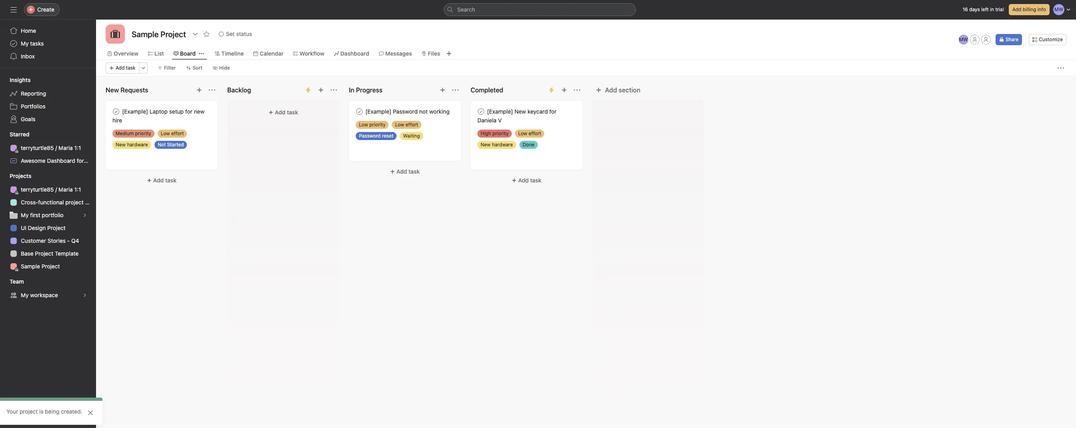 Task type: describe. For each thing, give the bounding box(es) containing it.
add task button down rules for backlog icon
[[232, 105, 335, 120]]

my tasks
[[21, 40, 44, 47]]

add section button
[[592, 83, 644, 97]]

rules for completed image
[[548, 87, 555, 93]]

my first portfolio
[[21, 212, 64, 219]]

workflow link
[[293, 49, 324, 58]]

project inside "sample project" link
[[42, 263, 60, 270]]

[example] for in progress
[[365, 108, 391, 115]]

sample project link
[[5, 260, 91, 273]]

0 vertical spatial password
[[393, 108, 418, 115]]

low for completed
[[518, 130, 527, 136]]

goals
[[21, 116, 35, 122]]

-
[[67, 237, 70, 244]]

timeline link
[[215, 49, 244, 58]]

board
[[180, 50, 196, 57]]

working
[[429, 108, 450, 115]]

completed image
[[111, 107, 121, 116]]

stories
[[48, 237, 66, 244]]

mw
[[959, 36, 968, 42]]

reporting link
[[5, 87, 91, 100]]

v
[[498, 117, 502, 124]]

see details, my first portfolio image
[[82, 213, 87, 218]]

add inside button
[[1012, 6, 1021, 12]]

insights button
[[0, 76, 31, 84]]

done
[[523, 142, 534, 148]]

not
[[419, 108, 428, 115]]

keycard
[[528, 108, 548, 115]]

project inside base project template link
[[35, 250, 53, 257]]

waiting
[[403, 133, 420, 139]]

new requests
[[106, 86, 148, 94]]

add to starred image
[[203, 31, 210, 37]]

setup
[[169, 108, 184, 115]]

board link
[[174, 49, 196, 58]]

portfolios link
[[5, 100, 91, 113]]

for for completed
[[549, 108, 557, 115]]

low up password reset
[[359, 122, 368, 128]]

1 vertical spatial project
[[20, 408, 38, 415]]

days
[[969, 6, 980, 12]]

terryturtle85 / maria 1:1 link for dashboard
[[5, 142, 91, 154]]

set
[[226, 30, 235, 37]]

backlog
[[227, 86, 251, 94]]

my for my tasks
[[21, 40, 29, 47]]

add inside "button"
[[605, 86, 617, 94]]

new inside the starred element
[[85, 157, 97, 164]]

set status button
[[215, 28, 256, 40]]

2 more section actions image from the left
[[331, 87, 337, 93]]

for for new requests
[[185, 108, 192, 115]]

awesome dashboard for new project link
[[5, 154, 117, 167]]

add billing info button
[[1009, 4, 1050, 15]]

share
[[1006, 36, 1019, 42]]

new hardware for completed
[[481, 142, 513, 148]]

add task for completed
[[518, 177, 542, 184]]

sort
[[193, 65, 202, 71]]

reset
[[382, 133, 394, 139]]

not started
[[158, 142, 184, 148]]

2 add task image from the left
[[561, 87, 567, 93]]

low effort for in progress
[[395, 122, 418, 128]]

laptop
[[150, 108, 168, 115]]

add task button for in progress
[[349, 164, 461, 179]]

not
[[158, 142, 166, 148]]

projects button
[[0, 172, 31, 180]]

terryturtle85 / maria 1:1 for functional
[[21, 186, 81, 193]]

sort button
[[183, 62, 206, 74]]

insights element
[[0, 73, 96, 127]]

low for in progress
[[395, 122, 404, 128]]

your project is being created.
[[6, 408, 82, 415]]

your
[[6, 408, 18, 415]]

project inside awesome dashboard for new project link
[[98, 157, 117, 164]]

starred button
[[0, 130, 29, 138]]

projects element
[[0, 169, 96, 275]]

[example] for completed
[[487, 108, 513, 115]]

filter button
[[154, 62, 179, 74]]

starred element
[[0, 127, 117, 169]]

1:1 for project
[[74, 186, 81, 193]]

awesome dashboard for new project
[[21, 157, 117, 164]]

low effort for completed
[[518, 130, 541, 136]]

list
[[154, 50, 164, 57]]

new inside [example] new keycard for daniela v
[[515, 108, 526, 115]]

add billing info
[[1012, 6, 1046, 12]]

team
[[10, 278, 24, 285]]

template
[[55, 250, 79, 257]]

billing
[[1023, 6, 1036, 12]]

customer
[[21, 237, 46, 244]]

search list box
[[444, 3, 636, 16]]

effort for new requests
[[171, 130, 184, 136]]

search
[[457, 6, 475, 13]]

status
[[236, 30, 252, 37]]

set status
[[226, 30, 252, 37]]

portfolios
[[21, 103, 45, 110]]

tasks
[[30, 40, 44, 47]]

add section
[[605, 86, 640, 94]]

insights
[[10, 76, 31, 83]]

invite
[[22, 414, 37, 421]]

home
[[21, 27, 36, 34]]

base project template link
[[5, 247, 91, 260]]

[example] for new requests
[[122, 108, 148, 115]]

add task button for new requests
[[106, 173, 218, 188]]

high priority
[[481, 130, 509, 136]]

add task button down overview link
[[106, 62, 139, 74]]

started
[[167, 142, 184, 148]]

portfolio
[[42, 212, 64, 219]]

medium priority
[[116, 130, 151, 136]]

calendar link
[[253, 49, 284, 58]]

priority for in progress
[[369, 122, 386, 128]]

add tab image
[[446, 50, 452, 57]]

priority for new requests
[[135, 130, 151, 136]]

projects
[[10, 172, 31, 179]]



Task type: vqa. For each thing, say whether or not it's contained in the screenshot.
1st list item from the bottom of the page
no



Task type: locate. For each thing, give the bounding box(es) containing it.
1 horizontal spatial completed checkbox
[[355, 107, 364, 116]]

completed checkbox up hire at top left
[[111, 107, 121, 116]]

see details, my workspace image
[[82, 293, 87, 298]]

hardware for completed
[[492, 142, 513, 148]]

plan
[[85, 199, 96, 206]]

0 vertical spatial my
[[21, 40, 29, 47]]

1 vertical spatial /
[[55, 186, 57, 193]]

2 completed checkbox from the left
[[355, 107, 364, 116]]

2 [example] from the left
[[365, 108, 391, 115]]

0 vertical spatial maria
[[58, 144, 73, 151]]

my left first
[[21, 212, 29, 219]]

base project template
[[21, 250, 79, 257]]

2 horizontal spatial [example]
[[487, 108, 513, 115]]

1 vertical spatial 1:1
[[74, 186, 81, 193]]

0 horizontal spatial effort
[[171, 130, 184, 136]]

effort up waiting
[[406, 122, 418, 128]]

add
[[1012, 6, 1021, 12], [116, 65, 125, 71], [605, 86, 617, 94], [275, 109, 285, 116], [397, 168, 407, 175], [153, 177, 164, 184], [518, 177, 529, 184]]

1 horizontal spatial for
[[185, 108, 192, 115]]

[example]
[[122, 108, 148, 115], [365, 108, 391, 115], [487, 108, 513, 115]]

2 horizontal spatial for
[[549, 108, 557, 115]]

1 / from the top
[[55, 144, 57, 151]]

task for new requests
[[165, 177, 177, 184]]

close image
[[87, 410, 94, 416]]

1 terryturtle85 from the top
[[21, 144, 54, 151]]

project left is
[[20, 408, 38, 415]]

0 horizontal spatial hardware
[[127, 142, 148, 148]]

effort for in progress
[[406, 122, 418, 128]]

0 horizontal spatial for
[[77, 157, 84, 164]]

for inside [example] laptop setup for new hire
[[185, 108, 192, 115]]

[example] inside [example] laptop setup for new hire
[[122, 108, 148, 115]]

1 vertical spatial my
[[21, 212, 29, 219]]

2 1:1 from the top
[[74, 186, 81, 193]]

effort up started
[[171, 130, 184, 136]]

terryturtle85 / maria 1:1
[[21, 144, 81, 151], [21, 186, 81, 193]]

cross-functional project plan
[[21, 199, 96, 206]]

effort
[[406, 122, 418, 128], [171, 130, 184, 136], [529, 130, 541, 136]]

more actions image
[[1058, 65, 1064, 71]]

add task button down the not
[[106, 173, 218, 188]]

terryturtle85 / maria 1:1 link for functional
[[5, 183, 91, 196]]

1:1 for for
[[74, 144, 81, 151]]

[example] right completed image
[[122, 108, 148, 115]]

low effort up done at the left top
[[518, 130, 541, 136]]

for inside awesome dashboard for new project link
[[77, 157, 84, 164]]

completed checkbox for new requests
[[111, 107, 121, 116]]

priority down the v
[[492, 130, 509, 136]]

reporting
[[21, 90, 46, 97]]

2 horizontal spatial low effort
[[518, 130, 541, 136]]

1 horizontal spatial priority
[[369, 122, 386, 128]]

low up the not
[[161, 130, 170, 136]]

maria inside 'projects' 'element'
[[58, 186, 73, 193]]

[example] new keycard for daniela v
[[477, 108, 557, 124]]

new
[[194, 108, 205, 115]]

low up done at the left top
[[518, 130, 527, 136]]

new
[[515, 108, 526, 115], [116, 142, 126, 148], [481, 142, 491, 148], [85, 157, 97, 164]]

effort for completed
[[529, 130, 541, 136]]

password left not
[[393, 108, 418, 115]]

0 horizontal spatial add task image
[[318, 87, 324, 93]]

section
[[619, 86, 640, 94]]

dashboard
[[340, 50, 369, 57], [47, 157, 75, 164]]

1:1 inside 'projects' 'element'
[[74, 186, 81, 193]]

password
[[393, 108, 418, 115], [359, 133, 381, 139]]

/ inside the starred element
[[55, 144, 57, 151]]

low effort
[[395, 122, 418, 128], [161, 130, 184, 136], [518, 130, 541, 136]]

password reset
[[359, 133, 394, 139]]

completed checkbox up low priority
[[355, 107, 364, 116]]

calendar
[[260, 50, 284, 57]]

/ up cross-functional project plan
[[55, 186, 57, 193]]

1 my from the top
[[21, 40, 29, 47]]

0 vertical spatial dashboard
[[340, 50, 369, 57]]

dashboard up in progress
[[340, 50, 369, 57]]

my left tasks
[[21, 40, 29, 47]]

0 horizontal spatial low effort
[[161, 130, 184, 136]]

completed
[[471, 86, 503, 94]]

dashboard right awesome
[[47, 157, 75, 164]]

for
[[185, 108, 192, 115], [549, 108, 557, 115], [77, 157, 84, 164]]

3 [example] from the left
[[487, 108, 513, 115]]

hardware down high priority
[[492, 142, 513, 148]]

cross-
[[21, 199, 38, 206]]

customer stories - q4 link
[[5, 235, 91, 247]]

files
[[428, 50, 440, 57]]

new hardware down medium priority
[[116, 142, 148, 148]]

project
[[98, 157, 117, 164], [47, 225, 66, 231], [35, 250, 53, 257], [42, 263, 60, 270]]

2 terryturtle85 / maria 1:1 from the top
[[21, 186, 81, 193]]

hire
[[112, 117, 122, 124]]

1 add task image from the left
[[196, 87, 203, 93]]

my inside my workspace "link"
[[21, 292, 29, 299]]

2 terryturtle85 from the top
[[21, 186, 54, 193]]

create
[[37, 6, 54, 13]]

priority up password reset
[[369, 122, 386, 128]]

my down team
[[21, 292, 29, 299]]

1 horizontal spatial completed image
[[476, 107, 486, 116]]

low effort up waiting
[[395, 122, 418, 128]]

completed checkbox for in progress
[[355, 107, 364, 116]]

terryturtle85 / maria 1:1 link
[[5, 142, 91, 154], [5, 183, 91, 196]]

2 completed image from the left
[[476, 107, 486, 116]]

maria up awesome dashboard for new project
[[58, 144, 73, 151]]

/ for dashboard
[[55, 144, 57, 151]]

more actions image
[[141, 66, 146, 70]]

being
[[45, 408, 59, 415]]

completed image for completed
[[476, 107, 486, 116]]

0 horizontal spatial completed checkbox
[[111, 107, 121, 116]]

[example] inside [example] new keycard for daniela v
[[487, 108, 513, 115]]

add task image up new at the left top of the page
[[196, 87, 203, 93]]

terryturtle85 for awesome
[[21, 144, 54, 151]]

hide sidebar image
[[10, 6, 17, 13]]

filter
[[164, 65, 176, 71]]

sample
[[21, 263, 40, 270]]

project down base project template
[[42, 263, 60, 270]]

0 horizontal spatial completed image
[[355, 107, 364, 116]]

base
[[21, 250, 33, 257]]

in progress
[[349, 86, 383, 94]]

terryturtle85 for cross-
[[21, 186, 54, 193]]

priority for completed
[[492, 130, 509, 136]]

1 vertical spatial maria
[[58, 186, 73, 193]]

awesome
[[21, 157, 46, 164]]

/ up awesome dashboard for new project link
[[55, 144, 57, 151]]

terryturtle85
[[21, 144, 54, 151], [21, 186, 54, 193]]

goals link
[[5, 113, 91, 126]]

/ for functional
[[55, 186, 57, 193]]

ui design project link
[[5, 222, 91, 235]]

1:1 up cross-functional project plan
[[74, 186, 81, 193]]

terryturtle85 / maria 1:1 link inside the starred element
[[5, 142, 91, 154]]

project down medium
[[98, 157, 117, 164]]

teams element
[[0, 275, 96, 303]]

2 more section actions image from the left
[[574, 87, 580, 93]]

16
[[963, 6, 968, 12]]

terryturtle85 inside 'projects' 'element'
[[21, 186, 54, 193]]

0 horizontal spatial more section actions image
[[209, 87, 215, 93]]

1 add task image from the left
[[318, 87, 324, 93]]

hide button
[[209, 62, 234, 74]]

2 add task image from the left
[[439, 87, 446, 93]]

mw button
[[959, 35, 968, 44]]

maria inside the starred element
[[58, 144, 73, 151]]

customer stories - q4
[[21, 237, 79, 244]]

1:1 up awesome dashboard for new project
[[74, 144, 81, 151]]

effort up done at the left top
[[529, 130, 541, 136]]

show options image
[[192, 31, 198, 37]]

[example] up low priority
[[365, 108, 391, 115]]

[example] laptop setup for new hire
[[112, 108, 205, 124]]

0 horizontal spatial project
[[20, 408, 38, 415]]

overview link
[[107, 49, 138, 58]]

2 terryturtle85 / maria 1:1 link from the top
[[5, 183, 91, 196]]

terryturtle85 up "cross-"
[[21, 186, 54, 193]]

add task image
[[196, 87, 203, 93], [561, 87, 567, 93]]

messages
[[385, 50, 412, 57]]

add task image right "rules for completed" image at top
[[561, 87, 567, 93]]

my workspace link
[[5, 289, 91, 302]]

0 vertical spatial project
[[65, 199, 84, 206]]

add task for in progress
[[397, 168, 420, 175]]

[example] password not working
[[365, 108, 450, 115]]

terryturtle85 / maria 1:1 link up awesome
[[5, 142, 91, 154]]

0 vertical spatial terryturtle85 / maria 1:1
[[21, 144, 81, 151]]

q4
[[71, 237, 79, 244]]

terryturtle85 / maria 1:1 inside 'projects' 'element'
[[21, 186, 81, 193]]

more section actions image down hide popup button
[[209, 87, 215, 93]]

completed image up daniela
[[476, 107, 486, 116]]

None text field
[[130, 27, 188, 41]]

share button
[[996, 34, 1022, 45]]

maria up cross-functional project plan
[[58, 186, 73, 193]]

trial
[[995, 6, 1004, 12]]

terryturtle85 / maria 1:1 up functional
[[21, 186, 81, 193]]

0 horizontal spatial priority
[[135, 130, 151, 136]]

inbox
[[21, 53, 35, 60]]

1 horizontal spatial hardware
[[492, 142, 513, 148]]

1 vertical spatial dashboard
[[47, 157, 75, 164]]

files link
[[422, 49, 440, 58]]

project left the plan
[[65, 199, 84, 206]]

low priority
[[359, 122, 386, 128]]

add task
[[116, 65, 136, 71], [275, 109, 298, 116], [397, 168, 420, 175], [153, 177, 177, 184], [518, 177, 542, 184]]

1 terryturtle85 / maria 1:1 link from the top
[[5, 142, 91, 154]]

first
[[30, 212, 40, 219]]

1 completed checkbox from the left
[[111, 107, 121, 116]]

1 vertical spatial password
[[359, 133, 381, 139]]

password down low priority
[[359, 133, 381, 139]]

1 horizontal spatial new hardware
[[481, 142, 513, 148]]

functional
[[38, 199, 64, 206]]

1 more section actions image from the left
[[452, 87, 459, 93]]

sample project
[[21, 263, 60, 270]]

1 hardware from the left
[[127, 142, 148, 148]]

info
[[1038, 6, 1046, 12]]

create button
[[24, 3, 60, 16]]

2 maria from the top
[[58, 186, 73, 193]]

my first portfolio link
[[5, 209, 91, 222]]

3 my from the top
[[21, 292, 29, 299]]

maria for dashboard
[[58, 144, 73, 151]]

Completed checkbox
[[476, 107, 486, 116]]

0 vertical spatial terryturtle85 / maria 1:1 link
[[5, 142, 91, 154]]

1 horizontal spatial more section actions image
[[574, 87, 580, 93]]

add task button down done at the left top
[[471, 173, 583, 188]]

add task for new requests
[[153, 177, 177, 184]]

2 / from the top
[[55, 186, 57, 193]]

0 horizontal spatial [example]
[[122, 108, 148, 115]]

1 horizontal spatial low effort
[[395, 122, 418, 128]]

0 vertical spatial terryturtle85
[[21, 144, 54, 151]]

1 vertical spatial terryturtle85
[[21, 186, 54, 193]]

1 horizontal spatial project
[[65, 199, 84, 206]]

/ inside 'projects' 'element'
[[55, 186, 57, 193]]

1 more section actions image from the left
[[209, 87, 215, 93]]

project inside 'element'
[[65, 199, 84, 206]]

2 vertical spatial my
[[21, 292, 29, 299]]

hardware down medium priority
[[127, 142, 148, 148]]

global element
[[0, 20, 96, 68]]

priority right medium
[[135, 130, 151, 136]]

my for my workspace
[[21, 292, 29, 299]]

add task image up working at left
[[439, 87, 446, 93]]

1 horizontal spatial dashboard
[[340, 50, 369, 57]]

terryturtle85 up awesome
[[21, 144, 54, 151]]

terryturtle85 / maria 1:1 inside the starred element
[[21, 144, 81, 151]]

1 horizontal spatial more section actions image
[[331, 87, 337, 93]]

2 horizontal spatial effort
[[529, 130, 541, 136]]

my inside my first portfolio "link"
[[21, 212, 29, 219]]

created.
[[61, 408, 82, 415]]

0 vertical spatial /
[[55, 144, 57, 151]]

more section actions image left completed
[[452, 87, 459, 93]]

completed image for in progress
[[355, 107, 364, 116]]

1 1:1 from the top
[[74, 144, 81, 151]]

project inside ui design project link
[[47, 225, 66, 231]]

project down customer stories - q4 link
[[35, 250, 53, 257]]

my inside my tasks link
[[21, 40, 29, 47]]

more section actions image right "rules for completed" image at top
[[574, 87, 580, 93]]

2 new hardware from the left
[[481, 142, 513, 148]]

0 horizontal spatial more section actions image
[[452, 87, 459, 93]]

2 hardware from the left
[[492, 142, 513, 148]]

new hardware down high priority
[[481, 142, 513, 148]]

medium
[[116, 130, 134, 136]]

1 horizontal spatial add task image
[[561, 87, 567, 93]]

1 [example] from the left
[[122, 108, 148, 115]]

1 horizontal spatial [example]
[[365, 108, 391, 115]]

add task button down waiting
[[349, 164, 461, 179]]

workspace
[[30, 292, 58, 299]]

1 terryturtle85 / maria 1:1 from the top
[[21, 144, 81, 151]]

1 maria from the top
[[58, 144, 73, 151]]

terryturtle85 / maria 1:1 for dashboard
[[21, 144, 81, 151]]

0 horizontal spatial new hardware
[[116, 142, 148, 148]]

completed image
[[355, 107, 364, 116], [476, 107, 486, 116]]

add task image
[[318, 87, 324, 93], [439, 87, 446, 93]]

1:1 inside the starred element
[[74, 144, 81, 151]]

tab actions image
[[199, 51, 204, 56]]

new hardware
[[116, 142, 148, 148], [481, 142, 513, 148]]

1 horizontal spatial password
[[393, 108, 418, 115]]

[example] up the v
[[487, 108, 513, 115]]

completed image up low priority
[[355, 107, 364, 116]]

rules for backlog image
[[305, 87, 311, 93]]

terryturtle85 inside the starred element
[[21, 144, 54, 151]]

0 horizontal spatial add task image
[[196, 87, 203, 93]]

maria for functional
[[58, 186, 73, 193]]

briefcase image
[[110, 29, 120, 39]]

2 my from the top
[[21, 212, 29, 219]]

low effort up not started
[[161, 130, 184, 136]]

for inside [example] new keycard for daniela v
[[549, 108, 557, 115]]

timeline
[[221, 50, 244, 57]]

messages link
[[379, 49, 412, 58]]

high
[[481, 130, 491, 136]]

low down [example] password not working
[[395, 122, 404, 128]]

hardware for new requests
[[127, 142, 148, 148]]

dashboard inside the starred element
[[47, 157, 75, 164]]

terryturtle85 / maria 1:1 up awesome dashboard for new project link
[[21, 144, 81, 151]]

1 horizontal spatial effort
[[406, 122, 418, 128]]

new hardware for new requests
[[116, 142, 148, 148]]

terryturtle85 / maria 1:1 link up functional
[[5, 183, 91, 196]]

project up stories
[[47, 225, 66, 231]]

0 vertical spatial 1:1
[[74, 144, 81, 151]]

add task image right rules for backlog icon
[[318, 87, 324, 93]]

1 vertical spatial terryturtle85 / maria 1:1
[[21, 186, 81, 193]]

home link
[[5, 24, 91, 37]]

Completed checkbox
[[111, 107, 121, 116], [355, 107, 364, 116]]

1 horizontal spatial add task image
[[439, 87, 446, 93]]

0 horizontal spatial dashboard
[[47, 157, 75, 164]]

more section actions image
[[452, 87, 459, 93], [574, 87, 580, 93]]

task for in progress
[[409, 168, 420, 175]]

daniela
[[477, 117, 497, 124]]

my for my first portfolio
[[21, 212, 29, 219]]

low for new requests
[[161, 130, 170, 136]]

1 vertical spatial terryturtle85 / maria 1:1 link
[[5, 183, 91, 196]]

add task button for completed
[[471, 173, 583, 188]]

ui design project
[[21, 225, 66, 231]]

more section actions image
[[209, 87, 215, 93], [331, 87, 337, 93]]

is
[[39, 408, 43, 415]]

add task button
[[106, 62, 139, 74], [232, 105, 335, 120], [349, 164, 461, 179], [106, 173, 218, 188], [471, 173, 583, 188]]

1 new hardware from the left
[[116, 142, 148, 148]]

team button
[[0, 278, 24, 286]]

invite button
[[8, 411, 42, 425]]

search button
[[444, 3, 636, 16]]

0 horizontal spatial password
[[359, 133, 381, 139]]

low effort for new requests
[[161, 130, 184, 136]]

1 completed image from the left
[[355, 107, 364, 116]]

task for completed
[[530, 177, 542, 184]]

2 horizontal spatial priority
[[492, 130, 509, 136]]

in
[[990, 6, 994, 12]]

more section actions image right rules for backlog icon
[[331, 87, 337, 93]]

dashboard link
[[334, 49, 369, 58]]

list link
[[148, 49, 164, 58]]



